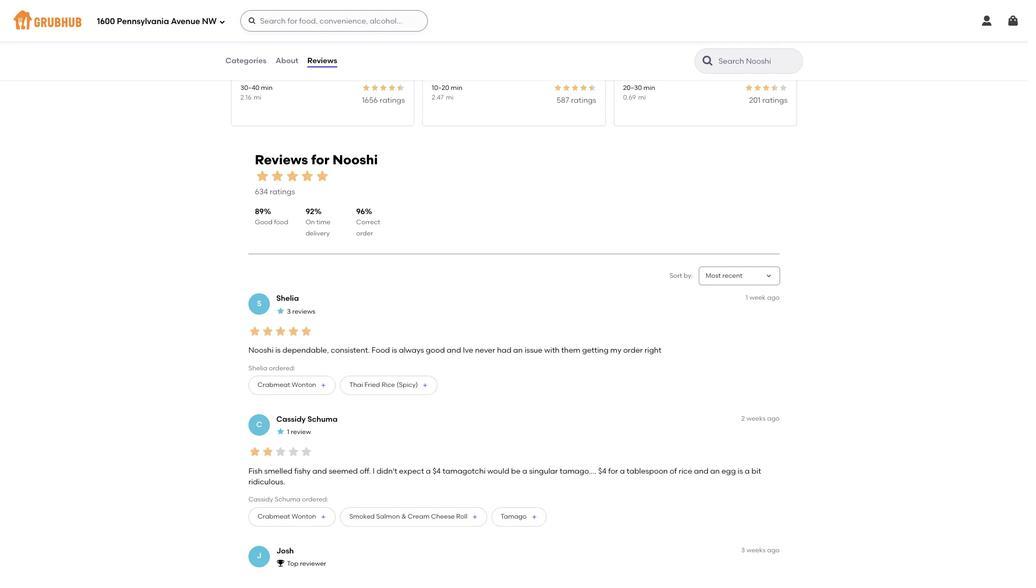Task type: locate. For each thing, give the bounding box(es) containing it.
0 vertical spatial crabmeat wonton
[[258, 382, 316, 389]]

1 wonton from the top
[[292, 382, 316, 389]]

0 vertical spatial cassidy
[[276, 415, 306, 424]]

1 crabmeat wonton button from the top
[[249, 376, 336, 395]]

ridiculous.
[[249, 478, 285, 487]]

wonton up cassidy  schuma
[[292, 382, 316, 389]]

main navigation navigation
[[0, 0, 1029, 42]]

my
[[611, 346, 622, 355]]

is up shelia ordered:
[[275, 346, 281, 355]]

2 ago from the top
[[768, 415, 780, 423]]

correct
[[356, 219, 380, 226]]

time
[[317, 219, 331, 226]]

4 a from the left
[[745, 467, 750, 476]]

3 mi from the left
[[638, 94, 646, 101]]

and
[[447, 346, 461, 355], [313, 467, 327, 476], [694, 467, 709, 476]]

1 horizontal spatial 3
[[742, 547, 745, 554]]

2 horizontal spatial svg image
[[1007, 14, 1020, 27]]

ratings for 201 ratings
[[763, 96, 788, 105]]

crabmeat wonton for smelled
[[258, 513, 316, 521]]

ratings right 201
[[763, 96, 788, 105]]

10–20 min 2.47 mi
[[432, 84, 463, 101]]

star icon image
[[362, 84, 371, 92], [371, 84, 379, 92], [379, 84, 388, 92], [388, 84, 397, 92], [397, 84, 405, 92], [397, 84, 405, 92], [554, 84, 562, 92], [562, 84, 571, 92], [571, 84, 579, 92], [579, 84, 588, 92], [588, 84, 597, 92], [588, 84, 597, 92], [745, 84, 754, 92], [754, 84, 762, 92], [762, 84, 771, 92], [771, 84, 780, 92], [771, 84, 780, 92], [780, 84, 788, 92], [255, 169, 270, 184], [270, 169, 285, 184], [285, 169, 300, 184], [300, 169, 315, 184], [315, 169, 330, 184], [276, 307, 285, 315], [249, 325, 261, 338], [261, 325, 274, 338], [274, 325, 287, 338], [287, 325, 300, 338], [300, 325, 313, 338], [276, 428, 285, 436], [249, 446, 261, 459], [261, 446, 274, 459], [274, 446, 287, 459], [287, 446, 300, 459], [300, 446, 313, 459]]

1 vertical spatial crabmeat wonton button
[[249, 508, 336, 527]]

is right egg
[[738, 467, 743, 476]]

bit
[[752, 467, 762, 476]]

smoked salmon & cream cheese roll
[[350, 513, 468, 521]]

cassidy up 1 review
[[276, 415, 306, 424]]

trophy icon image
[[276, 559, 285, 568]]

ratings right 1656
[[380, 96, 405, 105]]

i
[[373, 467, 375, 476]]

2.16
[[241, 94, 252, 101]]

crabmeat
[[258, 382, 290, 389], [258, 513, 290, 521]]

1 horizontal spatial svg image
[[981, 14, 994, 27]]

tamago
[[501, 513, 527, 521]]

$4 right tamago....
[[599, 467, 607, 476]]

92 on time delivery
[[306, 207, 331, 237]]

reviews up the 634 ratings
[[255, 152, 308, 168]]

3
[[287, 308, 291, 316], [742, 547, 745, 554]]

crabmeat wonton button for dependable,
[[249, 376, 336, 395]]

1 horizontal spatial an
[[711, 467, 720, 476]]

2 mi from the left
[[446, 94, 454, 101]]

tamago button
[[492, 508, 547, 527]]

0 vertical spatial schuma
[[308, 415, 338, 424]]

ago for nooshi is dependable, consistent. food is always good and ive never had an issue with them getting my order right
[[768, 294, 780, 302]]

0 horizontal spatial and
[[313, 467, 327, 476]]

20–30
[[623, 84, 642, 92]]

and right rice
[[694, 467, 709, 476]]

mi inside 30–40 min 2.16 mi
[[254, 94, 262, 101]]

min inside 20–30 min 0.69 mi
[[644, 84, 655, 92]]

plus icon image for thai fried rice (spicy) button
[[422, 382, 429, 389]]

ordered:
[[269, 365, 295, 372], [302, 496, 329, 504]]

1 horizontal spatial order
[[624, 346, 643, 355]]

plus icon image right tamago
[[531, 514, 538, 521]]

1 horizontal spatial for
[[609, 467, 618, 476]]

crabmeat down shelia ordered:
[[258, 382, 290, 389]]

2 vertical spatial ago
[[768, 547, 780, 554]]

0 vertical spatial reviews
[[308, 56, 337, 65]]

1 crabmeat wonton from the top
[[258, 382, 316, 389]]

crabmeat down cassidy  schuma ordered:
[[258, 513, 290, 521]]

smoked
[[350, 513, 375, 521]]

0 vertical spatial 1
[[746, 294, 748, 302]]

1 vertical spatial 1
[[287, 429, 289, 436]]

schuma
[[308, 415, 338, 424], [275, 496, 301, 504]]

min
[[261, 84, 273, 92], [451, 84, 463, 92], [644, 84, 655, 92]]

0 vertical spatial shelia
[[276, 294, 299, 303]]

0 horizontal spatial 3
[[287, 308, 291, 316]]

sort by:
[[670, 272, 693, 280]]

mi right 2.47
[[446, 94, 454, 101]]

$4 right "expect"
[[433, 467, 441, 476]]

avenue
[[171, 16, 200, 26]]

with
[[545, 346, 560, 355]]

1 vertical spatial schuma
[[275, 496, 301, 504]]

0 vertical spatial 3
[[287, 308, 291, 316]]

nooshi is dependable, consistent. food is always good and ive never had an issue with them getting my order right
[[249, 346, 662, 355]]

1 for 1 week ago
[[746, 294, 748, 302]]

2 crabmeat from the top
[[258, 513, 290, 521]]

ago
[[768, 294, 780, 302], [768, 415, 780, 423], [768, 547, 780, 554]]

schuma for cassidy  schuma ordered:
[[275, 496, 301, 504]]

weeks for josh
[[747, 547, 766, 554]]

0 horizontal spatial order
[[356, 230, 373, 237]]

ratings right 587
[[571, 96, 597, 105]]

dependable,
[[283, 346, 329, 355]]

(spicy)
[[397, 382, 418, 389]]

1 vertical spatial crabmeat wonton
[[258, 513, 316, 521]]

is right the food
[[392, 346, 397, 355]]

1 ago from the top
[[768, 294, 780, 302]]

1 horizontal spatial 1
[[746, 294, 748, 302]]

1 horizontal spatial schuma
[[308, 415, 338, 424]]

mi inside 10–20 min 2.47 mi
[[446, 94, 454, 101]]

0 horizontal spatial mi
[[254, 94, 262, 101]]

min inside 10–20 min 2.47 mi
[[451, 84, 463, 92]]

1 vertical spatial wonton
[[292, 513, 316, 521]]

an left egg
[[711, 467, 720, 476]]

crabmeat wonton down shelia ordered:
[[258, 382, 316, 389]]

j
[[257, 552, 262, 561]]

mi for 1656 ratings
[[254, 94, 262, 101]]

cassidy down the ridiculous.
[[249, 496, 273, 504]]

a
[[426, 467, 431, 476], [523, 467, 528, 476], [620, 467, 625, 476], [745, 467, 750, 476]]

min for 1656 ratings
[[261, 84, 273, 92]]

1 vertical spatial nooshi
[[249, 346, 274, 355]]

nooshi up shelia ordered:
[[249, 346, 274, 355]]

2 crabmeat wonton from the top
[[258, 513, 316, 521]]

order right the my
[[624, 346, 643, 355]]

crabmeat wonton for is
[[258, 382, 316, 389]]

plus icon image right (spicy) at left bottom
[[422, 382, 429, 389]]

wonton down cassidy  schuma ordered:
[[292, 513, 316, 521]]

cassidy
[[276, 415, 306, 424], [249, 496, 273, 504]]

0 vertical spatial order
[[356, 230, 373, 237]]

weeks for cassidy  schuma
[[747, 415, 766, 423]]

would
[[488, 467, 510, 476]]

ordered: down dependable,
[[269, 365, 295, 372]]

mi right 2.16
[[254, 94, 262, 101]]

1 crabmeat from the top
[[258, 382, 290, 389]]

for up 92 at the top of the page
[[311, 152, 330, 168]]

1 left review
[[287, 429, 289, 436]]

0 horizontal spatial cassidy
[[249, 496, 273, 504]]

0 vertical spatial ago
[[768, 294, 780, 302]]

reviews for reviews
[[308, 56, 337, 65]]

nw
[[202, 16, 217, 26]]

0 vertical spatial an
[[514, 346, 523, 355]]

cassidy  schuma
[[276, 415, 338, 424]]

crabmeat wonton button down cassidy  schuma ordered:
[[249, 508, 336, 527]]

1 vertical spatial cassidy
[[249, 496, 273, 504]]

1 horizontal spatial shelia
[[276, 294, 299, 303]]

2 horizontal spatial min
[[644, 84, 655, 92]]

nooshi
[[333, 152, 378, 168], [249, 346, 274, 355]]

1 vertical spatial 3
[[742, 547, 745, 554]]

1 horizontal spatial mi
[[446, 94, 454, 101]]

2 horizontal spatial mi
[[638, 94, 646, 101]]

2 min from the left
[[451, 84, 463, 92]]

search icon image
[[702, 55, 715, 68]]

1 vertical spatial crabmeat
[[258, 513, 290, 521]]

3 for 3 weeks ago
[[742, 547, 745, 554]]

min right 20–30
[[644, 84, 655, 92]]

plus icon image left smoked
[[321, 514, 327, 521]]

sort
[[670, 272, 683, 280]]

&pizza (h street) logo image
[[423, 0, 605, 66]]

plus icon image inside thai fried rice (spicy) button
[[422, 382, 429, 389]]

and left ive
[[447, 346, 461, 355]]

0 horizontal spatial shelia
[[249, 365, 268, 372]]

Search Nooshi search field
[[718, 56, 800, 66]]

1 horizontal spatial is
[[392, 346, 397, 355]]

fish smelled fishy and seemed off. i didn't expect a $4 tamagotchi would be a singular tamago.... $4 for a tablespoon of rice and an egg is a bit ridiculous.
[[249, 467, 762, 487]]

food
[[274, 219, 288, 226]]

crabmeat wonton down cassidy  schuma ordered:
[[258, 513, 316, 521]]

svg image
[[981, 14, 994, 27], [1007, 14, 1020, 27], [219, 18, 225, 25]]

schuma for cassidy  schuma
[[308, 415, 338, 424]]

plus icon image inside smoked salmon & cream cheese roll 'button'
[[472, 514, 478, 521]]

0 vertical spatial crabmeat
[[258, 382, 290, 389]]

for
[[311, 152, 330, 168], [609, 467, 618, 476]]

1 horizontal spatial ordered:
[[302, 496, 329, 504]]

schuma up review
[[308, 415, 338, 424]]

0 horizontal spatial nooshi
[[249, 346, 274, 355]]

1 vertical spatial weeks
[[747, 547, 766, 554]]

30–40 min 2.16 mi
[[241, 84, 273, 101]]

1 horizontal spatial $4
[[599, 467, 607, 476]]

3 reviews
[[287, 308, 316, 316]]

1 vertical spatial shelia
[[249, 365, 268, 372]]

plus icon image for smoked salmon & cream cheese roll 'button'
[[472, 514, 478, 521]]

for left tablespoon
[[609, 467, 618, 476]]

2 horizontal spatial is
[[738, 467, 743, 476]]

about
[[276, 56, 298, 65]]

about button
[[275, 42, 299, 80]]

1 a from the left
[[426, 467, 431, 476]]

plus icon image inside tamago button
[[531, 514, 538, 521]]

cassidy for cassidy  schuma
[[276, 415, 306, 424]]

review
[[291, 429, 311, 436]]

plus icon image for tamago button
[[531, 514, 538, 521]]

ihop logo image
[[232, 0, 414, 66]]

food
[[372, 346, 390, 355]]

0 horizontal spatial $4
[[433, 467, 441, 476]]

mi for 201 ratings
[[638, 94, 646, 101]]

0 horizontal spatial min
[[261, 84, 273, 92]]

weeks
[[747, 415, 766, 423], [747, 547, 766, 554]]

reviews inside button
[[308, 56, 337, 65]]

mi inside 20–30 min 0.69 mi
[[638, 94, 646, 101]]

1 vertical spatial reviews
[[255, 152, 308, 168]]

0 vertical spatial crabmeat wonton button
[[249, 376, 336, 395]]

1 vertical spatial ago
[[768, 415, 780, 423]]

mi
[[254, 94, 262, 101], [446, 94, 454, 101], [638, 94, 646, 101]]

$4
[[433, 467, 441, 476], [599, 467, 607, 476]]

crabmeat wonton button down shelia ordered:
[[249, 376, 336, 395]]

0 horizontal spatial is
[[275, 346, 281, 355]]

0 horizontal spatial 1
[[287, 429, 289, 436]]

schuma down the ridiculous.
[[275, 496, 301, 504]]

recent
[[723, 272, 743, 280]]

0 horizontal spatial schuma
[[275, 496, 301, 504]]

1 weeks from the top
[[747, 415, 766, 423]]

on
[[306, 219, 315, 226]]

roll
[[457, 513, 468, 521]]

Search for food, convenience, alcohol... search field
[[240, 10, 428, 32]]

crabmeat for is
[[258, 382, 290, 389]]

0 vertical spatial wonton
[[292, 382, 316, 389]]

1 mi from the left
[[254, 94, 262, 101]]

1 for 1 review
[[287, 429, 289, 436]]

a left tablespoon
[[620, 467, 625, 476]]

tamago....
[[560, 467, 597, 476]]

order down "correct"
[[356, 230, 373, 237]]

them
[[562, 346, 581, 355]]

2 crabmeat wonton button from the top
[[249, 508, 336, 527]]

0 vertical spatial for
[[311, 152, 330, 168]]

plus icon image right roll
[[472, 514, 478, 521]]

0 vertical spatial weeks
[[747, 415, 766, 423]]

min right the 30–40
[[261, 84, 273, 92]]

1 vertical spatial for
[[609, 467, 618, 476]]

1 horizontal spatial and
[[447, 346, 461, 355]]

1 horizontal spatial nooshi
[[333, 152, 378, 168]]

1 horizontal spatial cassidy
[[276, 415, 306, 424]]

0 vertical spatial ordered:
[[269, 365, 295, 372]]

ratings for 634 ratings
[[270, 188, 295, 197]]

1 vertical spatial an
[[711, 467, 720, 476]]

reviews right about
[[308, 56, 337, 65]]

3 min from the left
[[644, 84, 655, 92]]

wonton for fishy
[[292, 513, 316, 521]]

and right fishy
[[313, 467, 327, 476]]

a right "expect"
[[426, 467, 431, 476]]

1 min from the left
[[261, 84, 273, 92]]

0 horizontal spatial an
[[514, 346, 523, 355]]

min inside 30–40 min 2.16 mi
[[261, 84, 273, 92]]

ratings right 634
[[270, 188, 295, 197]]

reviews
[[308, 56, 337, 65], [255, 152, 308, 168]]

a right be
[[523, 467, 528, 476]]

mi right 0.69
[[638, 94, 646, 101]]

2 weeks from the top
[[747, 547, 766, 554]]

a left bit at bottom
[[745, 467, 750, 476]]

never
[[475, 346, 496, 355]]

2 wonton from the top
[[292, 513, 316, 521]]

2.47
[[432, 94, 444, 101]]

ratings
[[380, 96, 405, 105], [571, 96, 597, 105], [763, 96, 788, 105], [270, 188, 295, 197]]

order
[[356, 230, 373, 237], [624, 346, 643, 355]]

1 left week
[[746, 294, 748, 302]]

issue
[[525, 346, 543, 355]]

p.f. chang's  logo image
[[615, 0, 797, 66]]

ordered: down fishy
[[302, 496, 329, 504]]

wonton
[[292, 382, 316, 389], [292, 513, 316, 521]]

30–40
[[241, 84, 260, 92]]

ago for fish smelled fishy and seemed off. i didn't expect a $4 tamagotchi would be a singular tamago.... $4 for a tablespoon of rice and an egg is a bit ridiculous.
[[768, 415, 780, 423]]

1600 pennsylvania avenue nw
[[97, 16, 217, 26]]

nooshi up 96
[[333, 152, 378, 168]]

2 weeks ago
[[742, 415, 780, 423]]

an right had
[[514, 346, 523, 355]]

1 horizontal spatial min
[[451, 84, 463, 92]]

1
[[746, 294, 748, 302], [287, 429, 289, 436]]

plus icon image
[[321, 382, 327, 389], [422, 382, 429, 389], [321, 514, 327, 521], [472, 514, 478, 521], [531, 514, 538, 521]]

1 vertical spatial order
[[624, 346, 643, 355]]

rice
[[382, 382, 395, 389]]

wonton for dependable,
[[292, 382, 316, 389]]

min right 10–20
[[451, 84, 463, 92]]

order inside 96 correct order
[[356, 230, 373, 237]]



Task type: vqa. For each thing, say whether or not it's contained in the screenshot.
smoked
yes



Task type: describe. For each thing, give the bounding box(es) containing it.
0 horizontal spatial svg image
[[219, 18, 225, 25]]

ihop
[[241, 56, 263, 67]]

shelia for shelia
[[276, 294, 299, 303]]

0 horizontal spatial ordered:
[[269, 365, 295, 372]]

0 horizontal spatial for
[[311, 152, 330, 168]]

right
[[645, 346, 662, 355]]

min for 201 ratings
[[644, 84, 655, 92]]

ratings for 587 ratings
[[571, 96, 597, 105]]

had
[[497, 346, 512, 355]]

3 weeks ago
[[742, 547, 780, 554]]

shelia ordered:
[[249, 365, 295, 372]]

cassidy for cassidy  schuma ordered:
[[249, 496, 273, 504]]

1 $4 from the left
[[433, 467, 441, 476]]

top
[[287, 560, 299, 568]]

0.69
[[623, 94, 636, 101]]

201
[[749, 96, 761, 105]]

getting
[[583, 346, 609, 355]]

most recent
[[706, 272, 743, 280]]

1600
[[97, 16, 115, 26]]

svg image
[[248, 17, 256, 25]]

always
[[399, 346, 424, 355]]

top reviewer
[[287, 560, 326, 568]]

delivery
[[306, 230, 330, 237]]

s
[[257, 300, 262, 309]]

reviews for nooshi
[[255, 152, 378, 168]]

crabmeat for smelled
[[258, 513, 290, 521]]

caret down icon image
[[765, 272, 774, 281]]

be
[[511, 467, 521, 476]]

seemed
[[329, 467, 358, 476]]

1 vertical spatial ordered:
[[302, 496, 329, 504]]

thai fried rice (spicy)
[[350, 382, 418, 389]]

consistent.
[[331, 346, 370, 355]]

2
[[742, 415, 745, 423]]

for inside fish smelled fishy and seemed off. i didn't expect a $4 tamagotchi would be a singular tamago.... $4 for a tablespoon of rice and an egg is a bit ridiculous.
[[609, 467, 618, 476]]

1656 ratings
[[362, 96, 405, 105]]

by:
[[684, 272, 693, 280]]

pennsylvania
[[117, 16, 169, 26]]

634
[[255, 188, 268, 197]]

cassidy  schuma ordered:
[[249, 496, 329, 504]]

is inside fish smelled fishy and seemed off. i didn't expect a $4 tamagotchi would be a singular tamago.... $4 for a tablespoon of rice and an egg is a bit ridiculous.
[[738, 467, 743, 476]]

categories button
[[225, 42, 267, 80]]

ive
[[463, 346, 474, 355]]

ratings for 1656 ratings
[[380, 96, 405, 105]]

thai
[[350, 382, 363, 389]]

1 week ago
[[746, 294, 780, 302]]

10–20
[[432, 84, 449, 92]]

josh
[[276, 547, 294, 556]]

min for 587 ratings
[[451, 84, 463, 92]]

plus icon image left thai
[[321, 382, 327, 389]]

201 ratings
[[749, 96, 788, 105]]

mi for 587 ratings
[[446, 94, 454, 101]]

thai fried rice (spicy) button
[[340, 376, 438, 395]]

3 ago from the top
[[768, 547, 780, 554]]

3 for 3 reviews
[[287, 308, 291, 316]]

good
[[426, 346, 445, 355]]

an inside fish smelled fishy and seemed off. i didn't expect a $4 tamagotchi would be a singular tamago.... $4 for a tablespoon of rice and an egg is a bit ridiculous.
[[711, 467, 720, 476]]

587 ratings
[[557, 96, 597, 105]]

off.
[[360, 467, 371, 476]]

reviews
[[292, 308, 316, 316]]

smelled
[[264, 467, 293, 476]]

tamagotchi
[[443, 467, 486, 476]]

2 horizontal spatial and
[[694, 467, 709, 476]]

2 $4 from the left
[[599, 467, 607, 476]]

&
[[402, 513, 406, 521]]

cheese
[[431, 513, 455, 521]]

92
[[306, 207, 315, 216]]

96
[[356, 207, 365, 216]]

3 a from the left
[[620, 467, 625, 476]]

c
[[256, 420, 262, 429]]

categories
[[226, 56, 267, 65]]

0 vertical spatial nooshi
[[333, 152, 378, 168]]

good
[[255, 219, 273, 226]]

rice
[[679, 467, 693, 476]]

fishy
[[294, 467, 311, 476]]

most
[[706, 272, 721, 280]]

587
[[557, 96, 570, 105]]

tablespoon
[[627, 467, 668, 476]]

cream
[[408, 513, 430, 521]]

singular
[[529, 467, 558, 476]]

shelia for shelia ordered:
[[249, 365, 268, 372]]

2 a from the left
[[523, 467, 528, 476]]

20–30 min 0.69 mi
[[623, 84, 655, 101]]

expect
[[399, 467, 424, 476]]

89 good food
[[255, 207, 288, 226]]

week
[[750, 294, 766, 302]]

salmon
[[376, 513, 400, 521]]

Sort by: field
[[706, 272, 743, 281]]

634 ratings
[[255, 188, 295, 197]]

89
[[255, 207, 264, 216]]

crabmeat wonton button for fishy
[[249, 508, 336, 527]]

of
[[670, 467, 677, 476]]

1656
[[362, 96, 378, 105]]

reviews for reviews for nooshi
[[255, 152, 308, 168]]

fried
[[365, 382, 380, 389]]

reviewer
[[300, 560, 326, 568]]

ihop link
[[241, 56, 405, 68]]

didn't
[[377, 467, 398, 476]]



